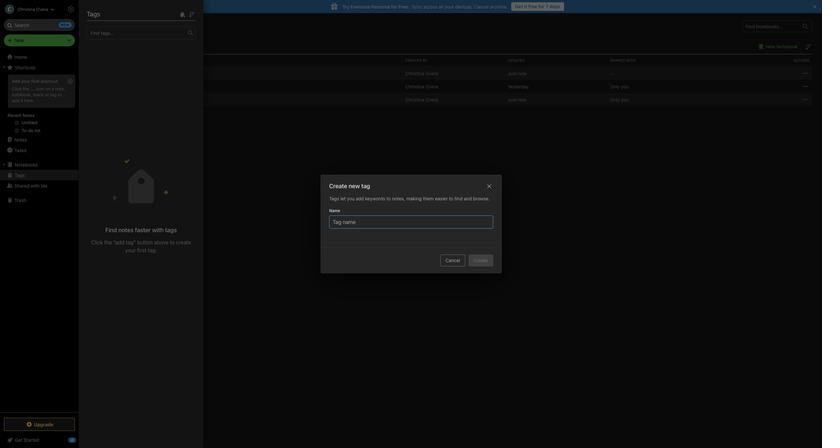 Task type: describe. For each thing, give the bounding box(es) containing it.
close image
[[486, 182, 494, 190]]

tags
[[165, 227, 177, 234]]

shortcut
[[41, 79, 58, 84]]

create button
[[469, 255, 494, 266]]

christina overa for first notebook "row"
[[406, 70, 439, 76]]

keywords
[[365, 196, 386, 201]]

first inside group
[[31, 79, 39, 84]]

click the "add tag" button above to create your first tag.
[[91, 239, 191, 253]]

new notebook button
[[757, 43, 799, 51]]

tags inside tags button
[[15, 172, 25, 178]]

create new tag
[[329, 183, 370, 190]]

group inside tree
[[0, 73, 79, 137]]

1 horizontal spatial with
[[152, 227, 164, 234]]

it inside icon on a note, notebook, stack or tag to add it here.
[[21, 98, 23, 103]]

click the ...
[[12, 86, 35, 91]]

created
[[406, 58, 422, 62]]

you for just now
[[622, 97, 629, 102]]

on
[[45, 86, 50, 91]]

untitled row
[[89, 93, 813, 106]]

first inside the click the "add tag" button above to create your first tag.
[[137, 247, 147, 253]]

1 vertical spatial your
[[21, 79, 30, 84]]

recent notes
[[8, 113, 34, 118]]

christina for to-do list "row"
[[406, 84, 425, 89]]

only you for just now
[[611, 97, 629, 102]]

shared
[[611, 58, 625, 62]]

shortcuts
[[15, 65, 35, 70]]

evernote
[[351, 4, 370, 9]]

only for yesterday
[[611, 84, 621, 89]]

cancel inside 'button'
[[446, 258, 460, 263]]

faster
[[135, 227, 151, 234]]

browse.
[[473, 196, 490, 201]]

you for yesterday
[[622, 84, 629, 89]]

find
[[455, 196, 463, 201]]

christina for untitled row on the top of the page
[[406, 97, 425, 102]]

the for ...
[[23, 86, 29, 91]]

with
[[627, 58, 636, 62]]

actions button
[[711, 55, 813, 66]]

icon on a note, notebook, stack or tag to add it here.
[[12, 86, 65, 103]]

your for try evernote personal for free: sync across all your devices. cancel anytime.
[[445, 4, 454, 9]]

it inside button
[[525, 4, 528, 9]]

here.
[[24, 98, 34, 103]]

button
[[137, 239, 153, 245]]

1 horizontal spatial cancel
[[475, 4, 489, 9]]

settings image
[[67, 5, 75, 13]]

Search text field
[[9, 19, 70, 31]]

tree containing home
[[0, 52, 79, 412]]

by
[[423, 58, 428, 62]]

shared with
[[611, 58, 636, 62]]

2 horizontal spatial tags
[[329, 196, 339, 201]]

notes
[[119, 227, 134, 234]]

add inside icon on a note, notebook, stack or tag to add it here.
[[12, 98, 19, 103]]

0 vertical spatial tags
[[87, 10, 100, 18]]

the for "add
[[104, 239, 112, 245]]

overa for to-do list "row"
[[426, 84, 439, 89]]

new button
[[4, 34, 75, 46]]

or
[[45, 92, 49, 97]]

stack
[[33, 92, 44, 97]]

to left the find
[[449, 196, 454, 201]]

cancel button
[[441, 255, 466, 266]]

trash
[[14, 197, 26, 203]]

recent
[[8, 113, 21, 118]]

home
[[14, 54, 27, 60]]

just now for only you
[[508, 97, 527, 102]]

get
[[516, 4, 524, 9]]

shortcuts button
[[0, 62, 79, 73]]

now for –
[[519, 70, 527, 76]]

actions
[[794, 58, 810, 62]]

me
[[41, 183, 47, 188]]

create for create new tag
[[329, 183, 347, 190]]

notes,
[[392, 196, 405, 201]]

tasks
[[14, 147, 26, 153]]

"add
[[113, 239, 125, 245]]

days
[[550, 4, 561, 9]]

new for new notebook
[[767, 44, 776, 49]]

free
[[529, 4, 538, 9]]

a
[[52, 86, 54, 91]]

tags button
[[0, 170, 79, 180]]

overa for first notebook "row"
[[426, 70, 439, 76]]

try
[[343, 4, 350, 9]]

1 horizontal spatial tag
[[362, 183, 370, 190]]

notebooks inside tree
[[15, 162, 38, 167]]

tag.
[[148, 247, 157, 253]]

Find tags… text field
[[87, 28, 188, 37]]

all
[[439, 4, 444, 9]]

yesterday
[[508, 84, 529, 89]]

name
[[329, 208, 340, 213]]

your for click the "add tag" button above to create your first tag.
[[125, 247, 136, 253]]

created by button
[[403, 55, 506, 66]]

tags let you add keywords to notes, making them easier to find and browse.
[[329, 196, 490, 201]]

1 vertical spatial notes
[[14, 137, 27, 142]]

across
[[424, 4, 438, 9]]

0 vertical spatial notebooks
[[89, 22, 120, 30]]

upgrade
[[34, 422, 53, 427]]

making
[[407, 196, 422, 201]]

to inside the click the "add tag" button above to create your first tag.
[[170, 239, 175, 245]]

let
[[341, 196, 346, 201]]

find
[[105, 227, 117, 234]]

shared with me
[[14, 183, 47, 188]]

with inside tree
[[31, 183, 40, 188]]



Task type: vqa. For each thing, say whether or not it's contained in the screenshot.


Task type: locate. For each thing, give the bounding box(es) containing it.
with
[[31, 183, 40, 188], [152, 227, 164, 234]]

just now
[[508, 70, 527, 76], [508, 97, 527, 102]]

1 vertical spatial christina
[[406, 84, 425, 89]]

2 just now from the top
[[508, 97, 527, 102]]

1 vertical spatial just now
[[508, 97, 527, 102]]

click inside the click the "add tag" button above to create your first tag.
[[91, 239, 103, 245]]

add down new
[[356, 196, 364, 201]]

to-do list row
[[89, 80, 813, 93]]

1 vertical spatial christina overa
[[406, 84, 439, 89]]

now inside first notebook "row"
[[519, 70, 527, 76]]

add your first shortcut
[[12, 79, 58, 84]]

1 vertical spatial add
[[356, 196, 364, 201]]

home link
[[0, 52, 79, 62]]

christina inside first notebook "row"
[[406, 70, 425, 76]]

now up yesterday
[[519, 70, 527, 76]]

tag inside icon on a note, notebook, stack or tag to add it here.
[[50, 92, 57, 97]]

1 vertical spatial new
[[767, 44, 776, 49]]

create for create
[[474, 258, 488, 263]]

0 vertical spatial tag
[[50, 92, 57, 97]]

1 horizontal spatial click
[[91, 239, 103, 245]]

tags
[[87, 10, 100, 18], [15, 172, 25, 178], [329, 196, 339, 201]]

try evernote personal for free: sync across all your devices. cancel anytime.
[[343, 4, 508, 9]]

just for only you
[[508, 97, 517, 102]]

0 vertical spatial you
[[622, 84, 629, 89]]

free:
[[399, 4, 410, 9]]

1 vertical spatial you
[[622, 97, 629, 102]]

1 horizontal spatial the
[[104, 239, 112, 245]]

1 christina from the top
[[406, 70, 425, 76]]

only
[[611, 84, 621, 89], [611, 97, 621, 102]]

0 vertical spatial now
[[519, 70, 527, 76]]

you
[[622, 84, 629, 89], [622, 97, 629, 102], [347, 196, 355, 201]]

2 vertical spatial tags
[[329, 196, 339, 201]]

your
[[445, 4, 454, 9], [21, 79, 30, 84], [125, 247, 136, 253]]

None search field
[[9, 19, 70, 31]]

only you for yesterday
[[611, 84, 629, 89]]

now for only you
[[519, 97, 527, 102]]

add down notebook,
[[12, 98, 19, 103]]

first
[[31, 79, 39, 84], [137, 247, 147, 253]]

christina inside to-do list "row"
[[406, 84, 425, 89]]

create right cancel 'button'
[[474, 258, 488, 263]]

0 horizontal spatial with
[[31, 183, 40, 188]]

1 vertical spatial click
[[91, 239, 103, 245]]

group
[[0, 73, 79, 137]]

overa inside untitled row
[[426, 97, 439, 102]]

you inside to-do list "row"
[[622, 84, 629, 89]]

2 just from the top
[[508, 97, 517, 102]]

overa inside to-do list "row"
[[426, 84, 439, 89]]

0 vertical spatial just now
[[508, 70, 527, 76]]

0 vertical spatial cancel
[[475, 4, 489, 9]]

0 horizontal spatial click
[[12, 86, 22, 91]]

1 vertical spatial cancel
[[446, 258, 460, 263]]

Find Notebooks… text field
[[744, 21, 800, 32]]

notes right "recent" at the left of the page
[[23, 113, 34, 118]]

only you
[[611, 84, 629, 89], [611, 97, 629, 102]]

sync
[[412, 4, 423, 9]]

...
[[30, 86, 35, 91]]

add
[[12, 98, 19, 103], [356, 196, 364, 201]]

3 overa from the top
[[426, 97, 439, 102]]

1 just from the top
[[508, 70, 517, 76]]

christina overa inside untitled row
[[406, 97, 439, 102]]

overa up untitled row on the top of the page
[[426, 84, 439, 89]]

just inside untitled row
[[508, 97, 517, 102]]

new notebook
[[767, 44, 799, 49]]

0 horizontal spatial first
[[31, 79, 39, 84]]

personal
[[372, 4, 390, 9]]

first up "..."
[[31, 79, 39, 84]]

notebook
[[777, 44, 799, 49]]

anytime.
[[490, 4, 508, 9]]

cancel left 'create' "button"
[[446, 258, 460, 263]]

only you inside to-do list "row"
[[611, 84, 629, 89]]

your right all
[[445, 4, 454, 9]]

your inside the click the "add tag" button above to create your first tag.
[[125, 247, 136, 253]]

new
[[14, 37, 24, 43], [767, 44, 776, 49]]

3 christina overa from the top
[[406, 97, 439, 102]]

christina
[[406, 70, 425, 76], [406, 84, 425, 89], [406, 97, 425, 102]]

0 horizontal spatial the
[[23, 86, 29, 91]]

0 vertical spatial the
[[23, 86, 29, 91]]

tag
[[50, 92, 57, 97], [362, 183, 370, 190]]

0 vertical spatial click
[[12, 86, 22, 91]]

cancel right devices.
[[475, 4, 489, 9]]

2 vertical spatial christina overa
[[406, 97, 439, 102]]

just
[[508, 70, 517, 76], [508, 97, 517, 102]]

christina overa for untitled row on the top of the page
[[406, 97, 439, 102]]

new up 'home'
[[14, 37, 24, 43]]

the left "..."
[[23, 86, 29, 91]]

2 christina from the top
[[406, 84, 425, 89]]

0 vertical spatial just
[[508, 70, 517, 76]]

the inside the click the "add tag" button above to create your first tag.
[[104, 239, 112, 245]]

1 horizontal spatial new
[[767, 44, 776, 49]]

1 vertical spatial create
[[474, 258, 488, 263]]

0 vertical spatial christina
[[406, 70, 425, 76]]

1 for from the left
[[539, 4, 545, 9]]

0 vertical spatial overa
[[426, 70, 439, 76]]

–
[[611, 70, 613, 76]]

1 horizontal spatial it
[[525, 4, 528, 9]]

7
[[546, 4, 549, 9]]

new for new
[[14, 37, 24, 43]]

1 vertical spatial tag
[[362, 183, 370, 190]]

1 vertical spatial with
[[152, 227, 164, 234]]

trash link
[[0, 195, 79, 205]]

notebook,
[[12, 92, 32, 97]]

new inside button
[[767, 44, 776, 49]]

1 vertical spatial only you
[[611, 97, 629, 102]]

christina inside untitled row
[[406, 97, 425, 102]]

new left notebook
[[767, 44, 776, 49]]

for for free:
[[392, 4, 398, 9]]

new inside popup button
[[14, 37, 24, 43]]

1 horizontal spatial first
[[137, 247, 147, 253]]

easier
[[435, 196, 448, 201]]

2 now from the top
[[519, 97, 527, 102]]

0 vertical spatial create
[[329, 183, 347, 190]]

2 vertical spatial your
[[125, 247, 136, 253]]

for left the free: at the left of page
[[392, 4, 398, 9]]

2 overa from the top
[[426, 84, 439, 89]]

1 vertical spatial it
[[21, 98, 23, 103]]

create inside "button"
[[474, 258, 488, 263]]

with left me
[[31, 183, 40, 188]]

shared
[[14, 183, 29, 188]]

1 vertical spatial overa
[[426, 84, 439, 89]]

tag right new
[[362, 183, 370, 190]]

create up let
[[329, 183, 347, 190]]

for inside button
[[539, 4, 545, 9]]

upgrade button
[[4, 418, 75, 431]]

click
[[12, 86, 22, 91], [91, 239, 103, 245]]

click inside group
[[12, 86, 22, 91]]

only inside untitled row
[[611, 97, 621, 102]]

updated
[[508, 58, 525, 62]]

1 vertical spatial now
[[519, 97, 527, 102]]

overa down by
[[426, 70, 439, 76]]

row group containing christina overa
[[89, 67, 813, 106]]

2 horizontal spatial your
[[445, 4, 454, 9]]

1 now from the top
[[519, 70, 527, 76]]

updated button
[[506, 55, 608, 66]]

0 horizontal spatial for
[[392, 4, 398, 9]]

expand notebooks image
[[2, 162, 7, 167]]

tasks button
[[0, 145, 79, 155]]

0 vertical spatial first
[[31, 79, 39, 84]]

now down yesterday
[[519, 97, 527, 102]]

now
[[519, 70, 527, 76], [519, 97, 527, 102]]

just now inside untitled row
[[508, 97, 527, 102]]

1 only you from the top
[[611, 84, 629, 89]]

create new tag image
[[179, 10, 187, 18]]

2 vertical spatial overa
[[426, 97, 439, 102]]

christina overa
[[406, 70, 439, 76], [406, 84, 439, 89], [406, 97, 439, 102]]

row group inside 'notebooks' element
[[89, 67, 813, 106]]

0 horizontal spatial cancel
[[446, 258, 460, 263]]

it down notebook,
[[21, 98, 23, 103]]

christina overa for to-do list "row"
[[406, 84, 439, 89]]

notebooks link
[[0, 159, 79, 170]]

to
[[58, 92, 62, 97], [387, 196, 391, 201], [449, 196, 454, 201], [170, 239, 175, 245]]

0 vertical spatial only
[[611, 84, 621, 89]]

just now inside first notebook "row"
[[508, 70, 527, 76]]

0 horizontal spatial tag
[[50, 92, 57, 97]]

to right above
[[170, 239, 175, 245]]

you inside untitled row
[[622, 97, 629, 102]]

the inside group
[[23, 86, 29, 91]]

only inside to-do list "row"
[[611, 84, 621, 89]]

1 just now from the top
[[508, 70, 527, 76]]

the left "add
[[104, 239, 112, 245]]

with up above
[[152, 227, 164, 234]]

1 horizontal spatial add
[[356, 196, 364, 201]]

get it free for 7 days
[[516, 4, 561, 9]]

click down add
[[12, 86, 22, 91]]

only for just now
[[611, 97, 621, 102]]

just now down the updated at the right of page
[[508, 70, 527, 76]]

christina overa inside first notebook "row"
[[406, 70, 439, 76]]

0 horizontal spatial notebooks
[[15, 162, 38, 167]]

notes up tasks
[[14, 137, 27, 142]]

1 vertical spatial the
[[104, 239, 112, 245]]

for left 7 at the top
[[539, 4, 545, 9]]

tree
[[0, 52, 79, 412]]

note,
[[55, 86, 65, 91]]

1 horizontal spatial tags
[[87, 10, 100, 18]]

overa for untitled row on the top of the page
[[426, 97, 439, 102]]

christina for first notebook "row"
[[406, 70, 425, 76]]

0 vertical spatial notes
[[23, 113, 34, 118]]

click for click the "add tag" button above to create your first tag.
[[91, 239, 103, 245]]

shared with button
[[608, 55, 711, 66]]

0 vertical spatial christina overa
[[406, 70, 439, 76]]

shared with me link
[[0, 180, 79, 191]]

3 christina from the top
[[406, 97, 425, 102]]

your down tag"
[[125, 247, 136, 253]]

tags right settings icon
[[87, 10, 100, 18]]

1 vertical spatial only
[[611, 97, 621, 102]]

create
[[176, 239, 191, 245]]

devices.
[[456, 4, 473, 9]]

0 horizontal spatial add
[[12, 98, 19, 103]]

created by
[[406, 58, 428, 62]]

0 vertical spatial your
[[445, 4, 454, 9]]

get it free for 7 days button
[[512, 2, 565, 11]]

tag"
[[126, 239, 136, 245]]

notes link
[[0, 134, 79, 145]]

2 only from the top
[[611, 97, 621, 102]]

1 horizontal spatial your
[[125, 247, 136, 253]]

the
[[23, 86, 29, 91], [104, 239, 112, 245]]

click for click the ...
[[12, 86, 22, 91]]

2 vertical spatial christina
[[406, 97, 425, 102]]

1 only from the top
[[611, 84, 621, 89]]

click left "add
[[91, 239, 103, 245]]

1 horizontal spatial create
[[474, 258, 488, 263]]

first notebook row
[[89, 67, 813, 80]]

2 only you from the top
[[611, 97, 629, 102]]

it right get
[[525, 4, 528, 9]]

0 horizontal spatial your
[[21, 79, 30, 84]]

just now for –
[[508, 70, 527, 76]]

2 vertical spatial you
[[347, 196, 355, 201]]

0 vertical spatial it
[[525, 4, 528, 9]]

overa down to-do list "row"
[[426, 97, 439, 102]]

notebooks element
[[79, 13, 823, 448]]

0 horizontal spatial tags
[[15, 172, 25, 178]]

just down the updated at the right of page
[[508, 70, 517, 76]]

to left notes,
[[387, 196, 391, 201]]

tags left let
[[329, 196, 339, 201]]

just down yesterday
[[508, 97, 517, 102]]

just for –
[[508, 70, 517, 76]]

1 horizontal spatial for
[[539, 4, 545, 9]]

and
[[464, 196, 472, 201]]

now inside untitled row
[[519, 97, 527, 102]]

add
[[12, 79, 20, 84]]

create
[[329, 183, 347, 190], [474, 258, 488, 263]]

0 horizontal spatial new
[[14, 37, 24, 43]]

icon
[[36, 86, 44, 91]]

overa
[[426, 70, 439, 76], [426, 84, 439, 89], [426, 97, 439, 102]]

1 christina overa from the top
[[406, 70, 439, 76]]

first down button
[[137, 247, 147, 253]]

new
[[349, 183, 360, 190]]

only you inside untitled row
[[611, 97, 629, 102]]

1 vertical spatial tags
[[15, 172, 25, 178]]

just inside first notebook "row"
[[508, 70, 517, 76]]

0 vertical spatial only you
[[611, 84, 629, 89]]

notes
[[23, 113, 34, 118], [14, 137, 27, 142]]

overa inside first notebook "row"
[[426, 70, 439, 76]]

0 vertical spatial add
[[12, 98, 19, 103]]

0 vertical spatial new
[[14, 37, 24, 43]]

tag down a
[[50, 92, 57, 97]]

your up click the ...
[[21, 79, 30, 84]]

2 for from the left
[[392, 4, 398, 9]]

for for 7
[[539, 4, 545, 9]]

0 vertical spatial with
[[31, 183, 40, 188]]

to inside icon on a note, notebook, stack or tag to add it here.
[[58, 92, 62, 97]]

1 vertical spatial just
[[508, 97, 517, 102]]

Name text field
[[332, 216, 491, 228]]

1 horizontal spatial notebooks
[[89, 22, 120, 30]]

notebooks
[[89, 22, 120, 30], [15, 162, 38, 167]]

0 horizontal spatial it
[[21, 98, 23, 103]]

1 vertical spatial first
[[137, 247, 147, 253]]

row group
[[89, 67, 813, 106]]

2 christina overa from the top
[[406, 84, 439, 89]]

group containing add your first shortcut
[[0, 73, 79, 137]]

them
[[423, 196, 434, 201]]

it
[[525, 4, 528, 9], [21, 98, 23, 103]]

find notes faster with tags
[[105, 227, 177, 234]]

0 horizontal spatial create
[[329, 183, 347, 190]]

to down note,
[[58, 92, 62, 97]]

tags up shared
[[15, 172, 25, 178]]

above
[[154, 239, 169, 245]]

1 overa from the top
[[426, 70, 439, 76]]

just now down yesterday
[[508, 97, 527, 102]]

1 vertical spatial notebooks
[[15, 162, 38, 167]]

christina overa inside to-do list "row"
[[406, 84, 439, 89]]



